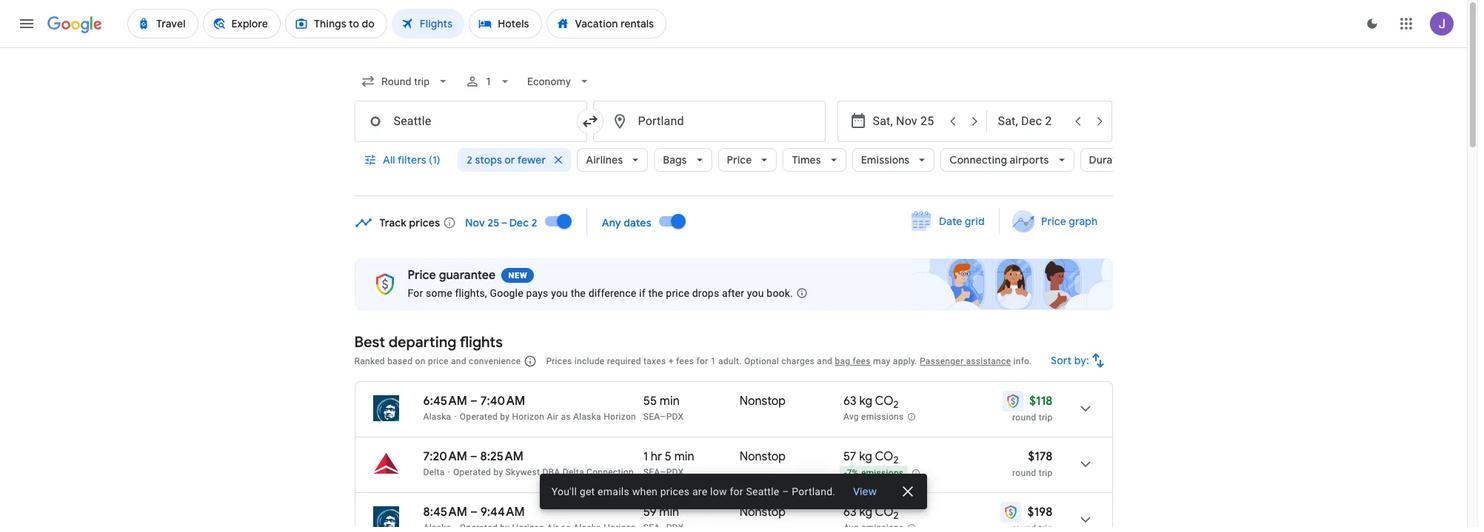 Task type: vqa. For each thing, say whether or not it's contained in the screenshot.
from
no



Task type: locate. For each thing, give the bounding box(es) containing it.
sea inside 1 hr 5 min sea – pdx
[[644, 468, 660, 478]]

2 horizon from the left
[[604, 412, 636, 422]]

1 inside 1 popup button
[[486, 76, 492, 87]]

– down total duration 55 min. element
[[660, 412, 667, 422]]

emissions button
[[853, 142, 935, 178]]

2 for 1 hr 5 min
[[894, 454, 899, 467]]

min right 55
[[660, 394, 680, 409]]

63 kg co 2 down view
[[844, 505, 899, 522]]

1 round from the top
[[1013, 413, 1037, 423]]

or
[[505, 153, 515, 167]]

nonstop flight. element down the seattle
[[740, 505, 786, 522]]

price for price
[[727, 153, 752, 167]]

kg down view
[[860, 505, 873, 520]]

0 horizontal spatial fees
[[676, 356, 694, 367]]

1 hr 5 min sea – pdx
[[644, 450, 695, 478]]

2 63 from the top
[[844, 505, 857, 520]]

0 vertical spatial 63
[[844, 394, 857, 409]]

63
[[844, 394, 857, 409], [844, 505, 857, 520]]

1 vertical spatial min
[[675, 450, 695, 465]]

2 left stops
[[467, 153, 473, 167]]

3 co from the top
[[875, 505, 894, 520]]

0 horizontal spatial and
[[451, 356, 467, 367]]

delta down 7:20 am
[[423, 468, 445, 478]]

2 pdx from the top
[[667, 468, 684, 478]]

sea down hr
[[644, 468, 660, 478]]

view status
[[540, 474, 928, 510]]

prices inside find the best price region
[[409, 216, 440, 229]]

1 vertical spatial 63
[[844, 505, 857, 520]]

1 horizontal spatial horizon
[[604, 412, 636, 422]]

nonstop for –
[[740, 394, 786, 409]]

2 kg from the top
[[860, 450, 873, 465]]

2 co from the top
[[875, 450, 894, 465]]

1 horizontal spatial price
[[666, 287, 690, 299]]

adult.
[[719, 356, 742, 367]]

2 vertical spatial kg
[[860, 505, 873, 520]]

emissions down 57 kg co 2 on the right bottom of page
[[862, 468, 904, 479]]

1 vertical spatial 63 kg co 2
[[844, 505, 899, 522]]

min for 55 min sea – pdx
[[660, 394, 680, 409]]

0 vertical spatial by
[[500, 412, 510, 422]]

2 vertical spatial co
[[875, 505, 894, 520]]

you right the pays
[[551, 287, 568, 299]]

nonstop for min
[[740, 450, 786, 465]]

google
[[490, 287, 524, 299]]

price
[[727, 153, 752, 167], [1042, 215, 1067, 228], [408, 268, 436, 283]]

0 horizontal spatial prices
[[409, 216, 440, 229]]

7:40 am
[[481, 394, 525, 409]]

1 nonstop from the top
[[740, 394, 786, 409]]

1 kg from the top
[[860, 394, 873, 409]]

sea
[[644, 412, 660, 422], [644, 468, 660, 478]]

find the best price region
[[355, 203, 1113, 247]]

kg
[[860, 394, 873, 409], [860, 450, 873, 465], [860, 505, 873, 520]]

delta up you'll
[[563, 468, 584, 478]]

operated for operated by horizon air as alaska horizon
[[460, 412, 498, 422]]

view
[[854, 485, 877, 499]]

2 down -7% emissions
[[894, 510, 899, 522]]

0 vertical spatial nonstop flight. element
[[740, 394, 786, 411]]

0 vertical spatial prices
[[409, 216, 440, 229]]

price right on
[[428, 356, 449, 367]]

best departing flights
[[355, 333, 503, 352]]

0 horizontal spatial the
[[571, 287, 586, 299]]

price left graph
[[1042, 215, 1067, 228]]

ranked
[[355, 356, 385, 367]]

 image
[[448, 468, 450, 478]]

bag
[[835, 356, 851, 367]]

– down 5
[[660, 468, 667, 478]]

kg right 57
[[860, 450, 873, 465]]

63 down view
[[844, 505, 857, 520]]

by down 8:25 am
[[494, 468, 503, 478]]

0 vertical spatial nonstop
[[740, 394, 786, 409]]

1 vertical spatial sea
[[644, 468, 660, 478]]

1 sea from the top
[[644, 412, 660, 422]]

$198
[[1028, 505, 1053, 520]]

1 fees from the left
[[676, 356, 694, 367]]

0 horizontal spatial for
[[697, 356, 709, 367]]

round down $118 text box
[[1013, 413, 1037, 423]]

7%
[[847, 468, 859, 479]]

round inside '$178 round trip'
[[1013, 468, 1037, 479]]

Departure time: 7:20 AM. text field
[[423, 450, 467, 465]]

the left difference
[[571, 287, 586, 299]]

you right after
[[747, 287, 764, 299]]

1 63 kg co 2 from the top
[[844, 394, 899, 411]]

63 kg co 2 for $118
[[844, 394, 899, 411]]

by for horizon
[[500, 412, 510, 422]]

price right bags popup button
[[727, 153, 752, 167]]

Departure time: 8:45 AM. text field
[[423, 505, 468, 520]]

0 vertical spatial round
[[1013, 413, 1037, 423]]

2 vertical spatial nonstop flight. element
[[740, 505, 786, 522]]

0 vertical spatial trip
[[1039, 413, 1053, 423]]

178 US dollars text field
[[1029, 450, 1053, 465]]

1 vertical spatial trip
[[1039, 468, 1053, 479]]

co for $198
[[875, 505, 894, 520]]

sort by: button
[[1045, 343, 1113, 379]]

– right 6:45 am
[[470, 394, 478, 409]]

3 nonstop flight. element from the top
[[740, 505, 786, 522]]

2 inside popup button
[[467, 153, 473, 167]]

price graph
[[1042, 215, 1098, 228]]

prices inside view status
[[661, 486, 690, 498]]

1 horizontal spatial and
[[817, 356, 833, 367]]

198 US dollars text field
[[1028, 505, 1053, 520]]

1 horizontal spatial alaska
[[573, 412, 602, 422]]

1 horizontal spatial you
[[747, 287, 764, 299]]

price left drops
[[666, 287, 690, 299]]

9:44 am
[[481, 505, 525, 520]]

1 vertical spatial kg
[[860, 450, 873, 465]]

1 alaska from the left
[[423, 412, 451, 422]]

get
[[580, 486, 595, 498]]

1 horizontal spatial for
[[730, 486, 744, 498]]

nonstop flight. element down optional
[[740, 394, 786, 411]]

6:45 am – 7:40 am
[[423, 394, 525, 409]]

– right the seattle
[[783, 486, 790, 498]]

price inside price popup button
[[727, 153, 752, 167]]

and
[[451, 356, 467, 367], [817, 356, 833, 367]]

alaska right as
[[573, 412, 602, 422]]

1 vertical spatial round
[[1013, 468, 1037, 479]]

2 up -7% emissions
[[894, 454, 899, 467]]

1 pdx from the top
[[667, 412, 684, 422]]

2 trip from the top
[[1039, 468, 1053, 479]]

nonstop up the seattle
[[740, 450, 786, 465]]

for
[[697, 356, 709, 367], [730, 486, 744, 498]]

the right if
[[649, 287, 664, 299]]

2 vertical spatial 1
[[644, 450, 648, 465]]

2 nonstop from the top
[[740, 450, 786, 465]]

+
[[669, 356, 674, 367]]

delta
[[423, 468, 445, 478], [563, 468, 584, 478]]

operated down leaves seattle-tacoma international airport at 7:20 am on saturday, november 25 and arrives at portland international airport at 8:25 am on saturday, november 25. element
[[453, 468, 491, 478]]

pdx inside 1 hr 5 min sea – pdx
[[667, 468, 684, 478]]

2 inside 57 kg co 2
[[894, 454, 899, 467]]

are
[[693, 486, 708, 498]]

nonstop flight. element
[[740, 394, 786, 411], [740, 450, 786, 467], [740, 505, 786, 522]]

1 horizontal spatial delta
[[563, 468, 584, 478]]

price up for on the left of page
[[408, 268, 436, 283]]

book.
[[767, 287, 793, 299]]

fees right bag
[[853, 356, 871, 367]]

co down view
[[875, 505, 894, 520]]

None search field
[[355, 64, 1157, 196]]

0 horizontal spatial price
[[408, 268, 436, 283]]

nov 25 – dec 2
[[465, 216, 538, 229]]

2 for 59 min
[[894, 510, 899, 522]]

1 vertical spatial nonstop
[[740, 450, 786, 465]]

2 nonstop flight. element from the top
[[740, 450, 786, 467]]

pays
[[526, 287, 549, 299]]

1 vertical spatial for
[[730, 486, 744, 498]]

1 vertical spatial nonstop flight. element
[[740, 450, 786, 467]]

by down 7:40 am on the bottom of the page
[[500, 412, 510, 422]]

0 vertical spatial kg
[[860, 394, 873, 409]]

2 vertical spatial nonstop
[[740, 505, 786, 520]]

co for $118
[[875, 394, 894, 409]]

0 horizontal spatial alaska
[[423, 412, 451, 422]]

0 vertical spatial for
[[697, 356, 709, 367]]

flight details. leaves seattle-tacoma international airport at 8:45 am on saturday, november 25 and arrives at portland international airport at 9:44 am on saturday, november 25. image
[[1068, 502, 1104, 528]]

guarantee
[[439, 268, 496, 283]]

63 up avg
[[844, 394, 857, 409]]

0 vertical spatial price
[[727, 153, 752, 167]]

0 vertical spatial price
[[666, 287, 690, 299]]

1 horizontal spatial the
[[649, 287, 664, 299]]

2 and from the left
[[817, 356, 833, 367]]

for right 'low' on the bottom left of page
[[730, 486, 744, 498]]

57 kg co 2
[[844, 450, 899, 467]]

prices left learn more about tracked prices 'icon'
[[409, 216, 440, 229]]

1 vertical spatial pdx
[[667, 468, 684, 478]]

0 horizontal spatial 1
[[486, 76, 492, 87]]

nonstop down the seattle
[[740, 505, 786, 520]]

1 horizontal spatial fees
[[853, 356, 871, 367]]

trip down 178 us dollars text field
[[1039, 468, 1053, 479]]

2 horizontal spatial price
[[1042, 215, 1067, 228]]

emissions right avg
[[862, 412, 904, 422]]

convenience
[[469, 356, 521, 367]]

2 63 kg co 2 from the top
[[844, 505, 899, 522]]

min right 59
[[660, 505, 680, 520]]

8:45 am
[[423, 505, 468, 520]]

2 delta from the left
[[563, 468, 584, 478]]

as
[[561, 412, 571, 422]]

ranked based on price and convenience
[[355, 356, 521, 367]]

portland.
[[792, 486, 836, 498]]

Arrival time: 9:44 AM. text field
[[481, 505, 525, 520]]

2 horizontal spatial 1
[[711, 356, 716, 367]]

nonstop flight. element up the seattle
[[740, 450, 786, 467]]

– inside view status
[[783, 486, 790, 498]]

horizon left air
[[512, 412, 545, 422]]

drops
[[693, 287, 720, 299]]

nonstop down optional
[[740, 394, 786, 409]]

duration
[[1090, 153, 1132, 167]]

0 horizontal spatial you
[[551, 287, 568, 299]]

1 horizontal spatial prices
[[661, 486, 690, 498]]

leaves seattle-tacoma international airport at 6:45 am on saturday, november 25 and arrives at portland international airport at 7:40 am on saturday, november 25. element
[[423, 394, 525, 409]]

passenger
[[920, 356, 964, 367]]

pdx
[[667, 412, 684, 422], [667, 468, 684, 478]]

prices up 59 min
[[661, 486, 690, 498]]

8:45 am – 9:44 am
[[423, 505, 525, 520]]

63 kg co 2 up avg emissions at the right bottom
[[844, 394, 899, 411]]

operated down 6:45 am – 7:40 am
[[460, 412, 498, 422]]

sea down 55
[[644, 412, 660, 422]]

pdx down total duration 55 min. element
[[667, 412, 684, 422]]

for inside view status
[[730, 486, 744, 498]]

2 vertical spatial min
[[660, 505, 680, 520]]

1 vertical spatial price
[[1042, 215, 1067, 228]]

2 round from the top
[[1013, 468, 1037, 479]]

8:25 am
[[480, 450, 524, 465]]

1 co from the top
[[875, 394, 894, 409]]

0 vertical spatial co
[[875, 394, 894, 409]]

3 kg from the top
[[860, 505, 873, 520]]

swap origin and destination. image
[[581, 113, 599, 130]]

main menu image
[[18, 15, 36, 33]]

dates
[[624, 216, 652, 229]]

1 vertical spatial prices
[[661, 486, 690, 498]]

track prices
[[380, 216, 440, 229]]

price inside the price graph button
[[1042, 215, 1067, 228]]

total duration 55 min. element
[[644, 394, 740, 411]]

0 vertical spatial min
[[660, 394, 680, 409]]

connection
[[587, 468, 634, 478]]

alaska down "departure time: 6:45 am." text box
[[423, 412, 451, 422]]

1
[[486, 76, 492, 87], [711, 356, 716, 367], [644, 450, 648, 465]]

1 vertical spatial co
[[875, 450, 894, 465]]

the
[[571, 287, 586, 299], [649, 287, 664, 299]]

loading results progress bar
[[0, 47, 1468, 50]]

fees right +
[[676, 356, 694, 367]]

0 vertical spatial 63 kg co 2
[[844, 394, 899, 411]]

None field
[[355, 68, 456, 95], [521, 68, 598, 95], [355, 68, 456, 95], [521, 68, 598, 95]]

0 vertical spatial 1
[[486, 76, 492, 87]]

1 the from the left
[[571, 287, 586, 299]]

min inside total duration 59 min. element
[[660, 505, 680, 520]]

alaska
[[423, 412, 451, 422], [573, 412, 602, 422]]

1 delta from the left
[[423, 468, 445, 478]]

2 you from the left
[[747, 287, 764, 299]]

min right 5
[[675, 450, 695, 465]]

Departure time: 6:45 AM. text field
[[423, 394, 468, 409]]

trip
[[1039, 413, 1053, 423], [1039, 468, 1053, 479]]

0 vertical spatial pdx
[[667, 412, 684, 422]]

59
[[644, 505, 657, 520]]

sort
[[1051, 354, 1072, 367]]

2 for 55 min
[[894, 399, 899, 411]]

2 vertical spatial price
[[408, 268, 436, 283]]

best
[[355, 333, 385, 352]]

charges
[[782, 356, 815, 367]]

0 horizontal spatial price
[[428, 356, 449, 367]]

0 horizontal spatial horizon
[[512, 412, 545, 422]]

apply.
[[893, 356, 918, 367]]

1 button
[[459, 64, 519, 99]]

co up -7% emissions
[[875, 450, 894, 465]]

horizon left 55 min sea – pdx
[[604, 412, 636, 422]]

1 horizontal spatial 1
[[644, 450, 648, 465]]

0 horizontal spatial delta
[[423, 468, 445, 478]]

flights
[[460, 333, 503, 352]]

airlines button
[[577, 142, 648, 178]]

trip down $118 text box
[[1039, 413, 1053, 423]]

1 vertical spatial operated
[[453, 468, 491, 478]]

2 right 25 – dec
[[532, 216, 538, 229]]

2 fees from the left
[[853, 356, 871, 367]]

learn more about ranking image
[[524, 355, 537, 368]]

assistance
[[967, 356, 1012, 367]]

for left adult.
[[697, 356, 709, 367]]

2 up avg emissions at the right bottom
[[894, 399, 899, 411]]

fees
[[676, 356, 694, 367], [853, 356, 871, 367]]

0 vertical spatial operated
[[460, 412, 498, 422]]

1 inside 1 hr 5 min sea – pdx
[[644, 450, 648, 465]]

1 63 from the top
[[844, 394, 857, 409]]

min inside 55 min sea – pdx
[[660, 394, 680, 409]]

pdx down 5
[[667, 468, 684, 478]]

and down flights
[[451, 356, 467, 367]]

1 trip from the top
[[1039, 413, 1053, 423]]

1 vertical spatial price
[[428, 356, 449, 367]]

and left bag
[[817, 356, 833, 367]]

round down 178 us dollars text field
[[1013, 468, 1037, 479]]

Return text field
[[998, 102, 1067, 142]]

$178 round trip
[[1013, 450, 1053, 479]]

2 sea from the top
[[644, 468, 660, 478]]

if
[[639, 287, 646, 299]]

new
[[509, 271, 528, 281]]

operated
[[460, 412, 498, 422], [453, 468, 491, 478]]

round
[[1013, 413, 1037, 423], [1013, 468, 1037, 479]]

learn more about tracked prices image
[[443, 216, 457, 229]]

63 for 59 min
[[844, 505, 857, 520]]

connecting
[[950, 153, 1008, 167]]

kg for $118
[[860, 394, 873, 409]]

avg
[[844, 412, 859, 422]]

1 vertical spatial by
[[494, 468, 503, 478]]

0 vertical spatial sea
[[644, 412, 660, 422]]

1 horizontal spatial price
[[727, 153, 752, 167]]

co up avg emissions at the right bottom
[[875, 394, 894, 409]]

kg up avg emissions at the right bottom
[[860, 394, 873, 409]]

1 nonstop flight. element from the top
[[740, 394, 786, 411]]

None text field
[[355, 101, 587, 142], [593, 101, 826, 142], [355, 101, 587, 142], [593, 101, 826, 142]]

skywest
[[506, 468, 540, 478]]



Task type: describe. For each thing, give the bounding box(es) containing it.
Arrival time: 8:25 AM. text field
[[480, 450, 524, 465]]

1 and from the left
[[451, 356, 467, 367]]

2 the from the left
[[649, 287, 664, 299]]

New feature text field
[[502, 268, 534, 283]]

59 min
[[644, 505, 680, 520]]

times
[[792, 153, 822, 167]]

pdx inside 55 min sea – pdx
[[667, 412, 684, 422]]

connecting airports button
[[941, 142, 1075, 178]]

min for 59 min
[[660, 505, 680, 520]]

when
[[632, 486, 658, 498]]

1 for 1
[[486, 76, 492, 87]]

$118
[[1030, 394, 1053, 409]]

departing
[[389, 333, 457, 352]]

include
[[575, 356, 605, 367]]

avg emissions
[[844, 412, 904, 422]]

kg for $198
[[860, 505, 873, 520]]

all filters (1)
[[383, 153, 440, 167]]

trip inside '$178 round trip'
[[1039, 468, 1053, 479]]

1 you from the left
[[551, 287, 568, 299]]

grid
[[965, 215, 985, 228]]

bags button
[[654, 142, 712, 178]]

7:20 am
[[423, 450, 467, 465]]

sea inside 55 min sea – pdx
[[644, 412, 660, 422]]

taxes
[[644, 356, 666, 367]]

dba
[[543, 468, 560, 478]]

– left the 8:25 am text field
[[470, 450, 478, 465]]

filters
[[397, 153, 426, 167]]

round trip
[[1013, 413, 1053, 423]]

you'll get emails when prices are low for seattle – portland.
[[552, 486, 836, 498]]

by for skywest
[[494, 468, 503, 478]]

nonstop flight. element for –
[[740, 394, 786, 411]]

date
[[939, 215, 962, 228]]

any
[[602, 216, 621, 229]]

Arrival time: 7:40 AM. text field
[[481, 394, 525, 409]]

flight details. leaves seattle-tacoma international airport at 6:45 am on saturday, november 25 and arrives at portland international airport at 7:40 am on saturday, november 25. image
[[1068, 391, 1104, 427]]

all filters (1) button
[[355, 142, 452, 178]]

airlines
[[586, 153, 623, 167]]

for
[[408, 287, 423, 299]]

prices include required taxes + fees for 1 adult. optional charges and bag fees may apply. passenger assistance
[[546, 356, 1012, 367]]

emissions
[[862, 153, 910, 167]]

air
[[547, 412, 559, 422]]

learn more about price guarantee image
[[784, 276, 820, 311]]

min inside 1 hr 5 min sea – pdx
[[675, 450, 695, 465]]

1 vertical spatial 1
[[711, 356, 716, 367]]

airports
[[1010, 153, 1050, 167]]

25 – dec
[[488, 216, 529, 229]]

1 horizon from the left
[[512, 412, 545, 422]]

price graph button
[[1003, 208, 1110, 235]]

hr
[[651, 450, 662, 465]]

price guarantee
[[408, 268, 496, 283]]

-
[[845, 468, 847, 479]]

change appearance image
[[1355, 6, 1391, 41]]

– right 'departure time: 8:45 am.' text box
[[470, 505, 478, 520]]

difference
[[589, 287, 637, 299]]

sort by:
[[1051, 354, 1089, 367]]

0 vertical spatial emissions
[[862, 412, 904, 422]]

all
[[383, 153, 395, 167]]

1 for 1 hr 5 min sea – pdx
[[644, 450, 648, 465]]

operated for operated by skywest dba delta connection
[[453, 468, 491, 478]]

date grid button
[[901, 208, 997, 235]]

63 kg co 2 for $198
[[844, 505, 899, 522]]

any dates
[[602, 216, 652, 229]]

2 alaska from the left
[[573, 412, 602, 422]]

some
[[426, 287, 453, 299]]

2 stops or fewer button
[[458, 142, 571, 178]]

you'll
[[552, 486, 577, 498]]

kg inside 57 kg co 2
[[860, 450, 873, 465]]

2 stops or fewer
[[467, 153, 546, 167]]

118 US dollars text field
[[1030, 394, 1053, 409]]

55 min sea – pdx
[[644, 394, 684, 422]]

7:20 am – 8:25 am
[[423, 450, 524, 465]]

low
[[711, 486, 727, 498]]

leaves seattle-tacoma international airport at 7:20 am on saturday, november 25 and arrives at portland international airport at 8:25 am on saturday, november 25. element
[[423, 450, 524, 465]]

price for price graph
[[1042, 215, 1067, 228]]

seattle
[[746, 486, 780, 498]]

view button
[[842, 479, 889, 505]]

track
[[380, 216, 407, 229]]

after
[[722, 287, 745, 299]]

required
[[607, 356, 641, 367]]

prices
[[546, 356, 572, 367]]

by:
[[1075, 354, 1089, 367]]

on
[[415, 356, 426, 367]]

for inside the best departing flights main content
[[697, 356, 709, 367]]

passenger assistance button
[[920, 356, 1012, 367]]

nov
[[465, 216, 485, 229]]

– inside 1 hr 5 min sea – pdx
[[660, 468, 667, 478]]

best departing flights main content
[[355, 203, 1113, 528]]

flight details. leaves seattle-tacoma international airport at 7:20 am on saturday, november 25 and arrives at portland international airport at 8:25 am on saturday, november 25. image
[[1068, 447, 1104, 482]]

date grid
[[939, 215, 985, 228]]

(1)
[[429, 153, 440, 167]]

63 for 55 min
[[844, 394, 857, 409]]

price button
[[718, 142, 778, 178]]

operated by horizon air as alaska horizon
[[460, 412, 636, 422]]

co inside 57 kg co 2
[[875, 450, 894, 465]]

Departure text field
[[873, 102, 941, 142]]

none search field containing all filters (1)
[[355, 64, 1157, 196]]

3 nonstop from the top
[[740, 505, 786, 520]]

stops
[[475, 153, 502, 167]]

connecting airports
[[950, 153, 1050, 167]]

fewer
[[518, 153, 546, 167]]

total duration 59 min. element
[[644, 505, 740, 522]]

leaves seattle-tacoma international airport at 8:45 am on saturday, november 25 and arrives at portland international airport at 9:44 am on saturday, november 25. element
[[423, 505, 525, 520]]

nonstop flight. element for min
[[740, 450, 786, 467]]

bag fees button
[[835, 356, 871, 367]]

duration button
[[1081, 142, 1157, 178]]

times button
[[783, 142, 847, 178]]

2 inside find the best price region
[[532, 216, 538, 229]]

price for price guarantee
[[408, 268, 436, 283]]

flights,
[[455, 287, 487, 299]]

– inside 55 min sea – pdx
[[660, 412, 667, 422]]

total duration 1 hr 5 min. element
[[644, 450, 740, 467]]

57
[[844, 450, 857, 465]]

-7% emissions
[[845, 468, 904, 479]]

1 vertical spatial emissions
[[862, 468, 904, 479]]

graph
[[1070, 215, 1098, 228]]

5
[[665, 450, 672, 465]]



